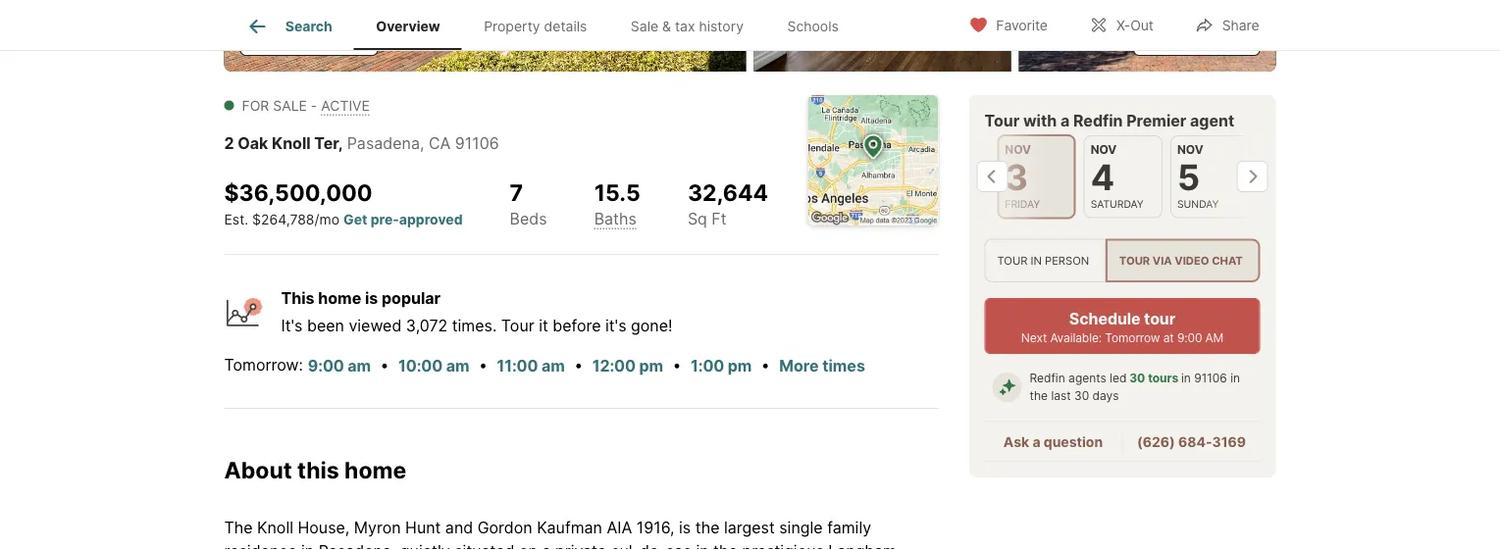 Task type: vqa. For each thing, say whether or not it's contained in the screenshot.
the bottommost 9:00
yes



Task type: describe. For each thing, give the bounding box(es) containing it.
/mo
[[315, 211, 340, 227]]

15.5
[[595, 179, 641, 206]]

9:00 am button
[[307, 354, 372, 379]]

baths link
[[595, 209, 637, 228]]

sac
[[666, 542, 692, 551]]

led
[[1110, 372, 1127, 386]]

saturday
[[1091, 198, 1144, 210]]

2 , from the left
[[420, 134, 424, 153]]

1 pm from the left
[[640, 356, 664, 376]]

this
[[297, 457, 339, 484]]

property details
[[484, 18, 587, 35]]

de-
[[640, 542, 666, 551]]

the
[[224, 519, 253, 538]]

myron
[[354, 519, 401, 538]]

est.
[[224, 211, 248, 227]]

overview tab
[[354, 3, 462, 50]]

3 am from the left
[[542, 356, 565, 376]]

ca
[[429, 134, 451, 153]]

tour via video chat
[[1120, 254, 1244, 267]]

schedule
[[1070, 309, 1141, 329]]

is inside the knoll house, myron hunt and gordon kaufman aia 1916, is the largest single family residence in pasadena, quietly situated on a private cul-de-sac in the prestigious langha
[[679, 519, 691, 538]]

12:00
[[593, 356, 636, 376]]

in down the house,
[[301, 542, 314, 551]]

gordon
[[478, 519, 533, 538]]

x-out
[[1117, 17, 1154, 34]]

prestigious
[[743, 542, 824, 551]]

is inside this home is popular it's been viewed 3,072 times. tour it before it's gone!
[[365, 289, 378, 308]]

7 beds
[[510, 179, 547, 228]]

9:00 inside schedule tour next available: tomorrow at 9:00 am
[[1178, 331, 1203, 345]]

tour inside this home is popular it's been viewed 3,072 times. tour it before it's gone!
[[501, 316, 535, 335]]

2 am from the left
[[446, 356, 470, 376]]

$36,500,000 est. $264,788 /mo get pre-approved
[[224, 179, 463, 227]]

gone!
[[631, 316, 673, 335]]

overview
[[376, 18, 440, 35]]

$36,500,000
[[224, 179, 373, 206]]

11:00 am button
[[496, 354, 566, 379]]

schools tab
[[766, 3, 861, 50]]

search link
[[246, 15, 333, 38]]

active link
[[321, 97, 370, 114]]

nov for 4
[[1091, 143, 1117, 157]]

tour for tour via video chat
[[1120, 254, 1151, 267]]

3169
[[1213, 434, 1247, 451]]

30 for tours
[[1130, 372, 1146, 386]]

sale
[[273, 97, 307, 114]]

&
[[663, 18, 671, 35]]

tour
[[1145, 309, 1176, 329]]

1 horizontal spatial 91106
[[1195, 372, 1228, 386]]

am
[[1206, 331, 1224, 345]]

3 2 oak knoll ter, pasadena, ca 91106 image from the left
[[1019, 0, 1277, 72]]

favorite
[[997, 17, 1048, 34]]

quietly
[[400, 542, 450, 551]]

knoll inside the knoll house, myron hunt and gordon kaufman aia 1916, is the largest single family residence in pasadena, quietly situated on a private cul-de-sac in the prestigious langha
[[257, 519, 293, 538]]

aia
[[607, 519, 632, 538]]

photos
[[1198, 27, 1244, 44]]

sunday
[[1177, 198, 1219, 210]]

0 vertical spatial knoll
[[272, 134, 311, 153]]

person
[[1045, 254, 1090, 267]]

2 • from the left
[[479, 355, 488, 374]]

viewed
[[349, 316, 402, 335]]

street view button
[[240, 17, 378, 56]]

11:00
[[497, 356, 538, 376]]

ask a question
[[1004, 434, 1103, 451]]

2
[[224, 134, 234, 153]]

2 horizontal spatial a
[[1061, 111, 1070, 130]]

32,644 sq ft
[[688, 179, 769, 228]]

2 oak knoll ter , pasadena , ca 91106
[[224, 134, 499, 153]]

favorite button
[[952, 4, 1065, 45]]

1916,
[[637, 519, 675, 538]]

10:00 am button
[[398, 354, 471, 379]]

75 photos button
[[1134, 17, 1261, 56]]

oak
[[238, 134, 268, 153]]

tour for tour in person
[[998, 254, 1028, 267]]

baths
[[595, 209, 637, 228]]

situated
[[455, 542, 515, 551]]

more
[[780, 356, 819, 376]]

(626)
[[1138, 434, 1176, 451]]

video
[[1175, 254, 1210, 267]]

chat
[[1212, 254, 1244, 267]]

largest
[[724, 519, 775, 538]]

agent
[[1191, 111, 1235, 130]]

hunt
[[405, 519, 441, 538]]

tour in person
[[998, 254, 1090, 267]]

2 pm from the left
[[728, 356, 752, 376]]

the inside the in the last 30 days
[[1030, 389, 1048, 404]]

schedule tour next available: tomorrow at 9:00 am
[[1022, 309, 1224, 345]]

property
[[484, 18, 541, 35]]

before
[[553, 316, 601, 335]]

share button
[[1179, 4, 1277, 45]]

share
[[1223, 17, 1260, 34]]

tour for tour with a redfin premier agent
[[985, 111, 1020, 130]]

in the last 30 days
[[1030, 372, 1241, 404]]

home inside this home is popular it's been viewed 3,072 times. tour it before it's gone!
[[318, 289, 361, 308]]

residence
[[224, 542, 297, 551]]

ask a question link
[[1004, 434, 1103, 451]]

popular
[[382, 289, 441, 308]]

single
[[780, 519, 823, 538]]

1:00 pm button
[[690, 354, 753, 379]]

32,644
[[688, 179, 769, 206]]

tour with a redfin premier agent
[[985, 111, 1235, 130]]



Task type: locate. For each thing, give the bounding box(es) containing it.
schools
[[788, 18, 839, 35]]

tomorrow: 9:00 am • 10:00 am • 11:00 am • 12:00 pm • 1:00 pm • more times
[[224, 355, 866, 376]]

am down viewed
[[348, 356, 371, 376]]

, left the ca on the left top of the page
[[420, 134, 424, 153]]

1 horizontal spatial pm
[[728, 356, 752, 376]]

3 • from the left
[[574, 355, 583, 374]]

None button
[[997, 134, 1076, 219], [1084, 135, 1163, 218], [1171, 135, 1249, 218], [997, 134, 1076, 219], [1084, 135, 1163, 218], [1171, 135, 1249, 218]]

9:00 down been
[[308, 356, 344, 376]]

1 vertical spatial 91106
[[1195, 372, 1228, 386]]

pm
[[640, 356, 664, 376], [728, 356, 752, 376]]

10:00
[[399, 356, 443, 376]]

a right with
[[1061, 111, 1070, 130]]

30
[[1130, 372, 1146, 386], [1075, 389, 1090, 404]]

is up sac
[[679, 519, 691, 538]]

0 vertical spatial home
[[318, 289, 361, 308]]

tab list
[[224, 0, 877, 50]]

history
[[699, 18, 744, 35]]

30 down agents
[[1075, 389, 1090, 404]]

nov for 5
[[1177, 143, 1204, 157]]

1 vertical spatial 30
[[1075, 389, 1090, 404]]

at
[[1164, 331, 1175, 345]]

3,072
[[406, 316, 448, 335]]

a inside the knoll house, myron hunt and gordon kaufman aia 1916, is the largest single family residence in pasadena, quietly situated on a private cul-de-sac in the prestigious langha
[[542, 542, 551, 551]]

30 right led
[[1130, 372, 1146, 386]]

1 vertical spatial redfin
[[1030, 372, 1066, 386]]

am right 10:00
[[446, 356, 470, 376]]

nov 5 sunday
[[1177, 143, 1219, 210]]

-
[[311, 97, 317, 114]]

am
[[348, 356, 371, 376], [446, 356, 470, 376], [542, 356, 565, 376]]

tax
[[675, 18, 696, 35]]

3
[[1005, 156, 1028, 199]]

tour left person
[[998, 254, 1028, 267]]

property details tab
[[462, 3, 609, 50]]

tomorrow
[[1106, 331, 1161, 345]]

knoll up the residence
[[257, 519, 293, 538]]

1 • from the left
[[380, 355, 389, 374]]

is
[[365, 289, 378, 308], [679, 519, 691, 538]]

0 horizontal spatial nov
[[1005, 143, 1031, 157]]

pre-
[[371, 211, 399, 227]]

0 horizontal spatial redfin
[[1030, 372, 1066, 386]]

next
[[1022, 331, 1048, 345]]

sale & tax history
[[631, 18, 744, 35]]

3 nov from the left
[[1177, 143, 1204, 157]]

the left last
[[1030, 389, 1048, 404]]

in right tours
[[1182, 372, 1192, 386]]

last
[[1052, 389, 1072, 404]]

0 horizontal spatial pm
[[640, 356, 664, 376]]

get pre-approved link
[[344, 211, 463, 227]]

pasadena,
[[319, 542, 396, 551]]

91106 down "am"
[[1195, 372, 1228, 386]]

beds
[[510, 209, 547, 228]]

times.
[[452, 316, 497, 335]]

days
[[1093, 389, 1120, 404]]

sale
[[631, 18, 659, 35]]

0 vertical spatial the
[[1030, 389, 1048, 404]]

about this home
[[224, 457, 407, 484]]

redfin up last
[[1030, 372, 1066, 386]]

,
[[339, 134, 343, 153], [420, 134, 424, 153]]

is up viewed
[[365, 289, 378, 308]]

30 for days
[[1075, 389, 1090, 404]]

1 horizontal spatial 2 oak knoll ter, pasadena, ca 91106 image
[[754, 0, 1012, 72]]

nov inside nov 5 sunday
[[1177, 143, 1204, 157]]

map entry image
[[808, 95, 939, 226]]

friday
[[1005, 198, 1040, 210]]

0 horizontal spatial 2 oak knoll ter, pasadena, ca 91106 image
[[224, 0, 747, 72]]

in right sac
[[696, 542, 709, 551]]

family
[[828, 519, 872, 538]]

2 horizontal spatial 2 oak knoll ter, pasadena, ca 91106 image
[[1019, 0, 1277, 72]]

tour left with
[[985, 111, 1020, 130]]

active
[[321, 97, 370, 114]]

list box
[[985, 239, 1261, 283]]

agents
[[1069, 372, 1107, 386]]

1 horizontal spatial am
[[446, 356, 470, 376]]

premier
[[1127, 111, 1187, 130]]

0 vertical spatial a
[[1061, 111, 1070, 130]]

this
[[281, 289, 315, 308]]

1 horizontal spatial a
[[1033, 434, 1041, 451]]

previous image
[[977, 161, 1009, 193]]

1 vertical spatial 9:00
[[308, 356, 344, 376]]

nov inside nov 3 friday
[[1005, 143, 1031, 157]]

tour
[[985, 111, 1020, 130], [998, 254, 1028, 267], [1120, 254, 1151, 267], [501, 316, 535, 335]]

9:00 inside "tomorrow: 9:00 am • 10:00 am • 11:00 am • 12:00 pm • 1:00 pm • more times"
[[308, 356, 344, 376]]

5 • from the left
[[762, 355, 770, 374]]

home right "this"
[[345, 457, 407, 484]]

0 vertical spatial 91106
[[455, 134, 499, 153]]

0 vertical spatial 30
[[1130, 372, 1146, 386]]

• left more
[[762, 355, 770, 374]]

1 vertical spatial is
[[679, 519, 691, 538]]

nov 3 friday
[[1005, 143, 1040, 210]]

redfin up 4
[[1074, 111, 1124, 130]]

12:00 pm button
[[592, 354, 665, 379]]

1 horizontal spatial is
[[679, 519, 691, 538]]

and
[[446, 519, 473, 538]]

0 horizontal spatial is
[[365, 289, 378, 308]]

tomorrow:
[[224, 355, 303, 374]]

• left 1:00
[[673, 355, 682, 374]]

x-out button
[[1073, 4, 1171, 45]]

0 horizontal spatial 9:00
[[308, 356, 344, 376]]

1 horizontal spatial 30
[[1130, 372, 1146, 386]]

private
[[556, 542, 607, 551]]

nov inside nov 4 saturday
[[1091, 143, 1117, 157]]

1 horizontal spatial redfin
[[1074, 111, 1124, 130]]

next image
[[1237, 161, 1269, 193]]

•
[[380, 355, 389, 374], [479, 355, 488, 374], [574, 355, 583, 374], [673, 355, 682, 374], [762, 355, 770, 374]]

9:00 right at
[[1178, 331, 1203, 345]]

1 vertical spatial a
[[1033, 434, 1041, 451]]

more times link
[[780, 356, 866, 376]]

0 horizontal spatial am
[[348, 356, 371, 376]]

knoll
[[272, 134, 311, 153], [257, 519, 293, 538]]

nov down tour with a redfin premier agent
[[1091, 143, 1117, 157]]

2 horizontal spatial am
[[542, 356, 565, 376]]

pm right 12:00
[[640, 356, 664, 376]]

5
[[1177, 156, 1200, 199]]

1 2 oak knoll ter, pasadena, ca 91106 image from the left
[[224, 0, 747, 72]]

0 horizontal spatial 30
[[1075, 389, 1090, 404]]

approved
[[399, 211, 463, 227]]

about
[[224, 457, 292, 484]]

1 horizontal spatial ,
[[420, 134, 424, 153]]

home up been
[[318, 289, 361, 308]]

• left 11:00
[[479, 355, 488, 374]]

• left 10:00
[[380, 355, 389, 374]]

x-
[[1117, 17, 1131, 34]]

in inside the in the last 30 days
[[1231, 372, 1241, 386]]

2 2 oak knoll ter, pasadena, ca 91106 image from the left
[[754, 0, 1012, 72]]

0 vertical spatial redfin
[[1074, 111, 1124, 130]]

1 , from the left
[[339, 134, 343, 153]]

• left 12:00
[[574, 355, 583, 374]]

pm right 1:00
[[728, 356, 752, 376]]

nov down agent at the right of the page
[[1177, 143, 1204, 157]]

a right the 'ask'
[[1033, 434, 1041, 451]]

knoll left 'ter' at top left
[[272, 134, 311, 153]]

91106
[[455, 134, 499, 153], [1195, 372, 1228, 386]]

1 nov from the left
[[1005, 143, 1031, 157]]

ask
[[1004, 434, 1030, 451]]

available:
[[1051, 331, 1102, 345]]

a right on
[[542, 542, 551, 551]]

tour left via
[[1120, 254, 1151, 267]]

1:00
[[691, 356, 725, 376]]

pasadena
[[347, 134, 420, 153]]

2 vertical spatial a
[[542, 542, 551, 551]]

0 horizontal spatial ,
[[339, 134, 343, 153]]

ter
[[314, 134, 339, 153]]

nov up previous icon
[[1005, 143, 1031, 157]]

sale & tax history tab
[[609, 3, 766, 50]]

am right 11:00
[[542, 356, 565, 376]]

1 vertical spatial home
[[345, 457, 407, 484]]

$264,788
[[252, 211, 315, 227]]

1 horizontal spatial 9:00
[[1178, 331, 1203, 345]]

for
[[242, 97, 269, 114]]

91106 right the ca on the left top of the page
[[455, 134, 499, 153]]

4 • from the left
[[673, 355, 682, 374]]

0 vertical spatial is
[[365, 289, 378, 308]]

the
[[1030, 389, 1048, 404], [696, 519, 720, 538], [714, 542, 738, 551]]

tab list containing search
[[224, 0, 877, 50]]

0 vertical spatial 9:00
[[1178, 331, 1203, 345]]

list box containing tour in person
[[985, 239, 1261, 283]]

0 horizontal spatial 91106
[[455, 134, 499, 153]]

1 am from the left
[[348, 356, 371, 376]]

2 horizontal spatial nov
[[1177, 143, 1204, 157]]

1 horizontal spatial nov
[[1091, 143, 1117, 157]]

2 nov from the left
[[1091, 143, 1117, 157]]

2 oak knoll ter, pasadena, ca 91106 image
[[224, 0, 747, 72], [754, 0, 1012, 72], [1019, 0, 1277, 72]]

4
[[1091, 156, 1115, 199]]

in left person
[[1031, 254, 1042, 267]]

30 inside the in the last 30 days
[[1075, 389, 1090, 404]]

it's
[[606, 316, 627, 335]]

1 vertical spatial the
[[696, 519, 720, 538]]

15.5 baths
[[595, 179, 641, 228]]

the down largest
[[714, 542, 738, 551]]

2 vertical spatial the
[[714, 542, 738, 551]]

street
[[284, 27, 325, 44]]

been
[[307, 316, 344, 335]]

tours
[[1149, 372, 1179, 386]]

in
[[1031, 254, 1042, 267], [1182, 372, 1192, 386], [1231, 372, 1241, 386], [301, 542, 314, 551], [696, 542, 709, 551]]

times
[[823, 356, 866, 376]]

0 horizontal spatial a
[[542, 542, 551, 551]]

home
[[318, 289, 361, 308], [345, 457, 407, 484]]

out
[[1131, 17, 1154, 34]]

kaufman
[[537, 519, 603, 538]]

1 vertical spatial knoll
[[257, 519, 293, 538]]

, down active
[[339, 134, 343, 153]]

the left largest
[[696, 519, 720, 538]]

in up 3169
[[1231, 372, 1241, 386]]

nov for 3
[[1005, 143, 1031, 157]]

redfin
[[1074, 111, 1124, 130], [1030, 372, 1066, 386]]

street view
[[284, 27, 362, 44]]

tour left "it" at left bottom
[[501, 316, 535, 335]]



